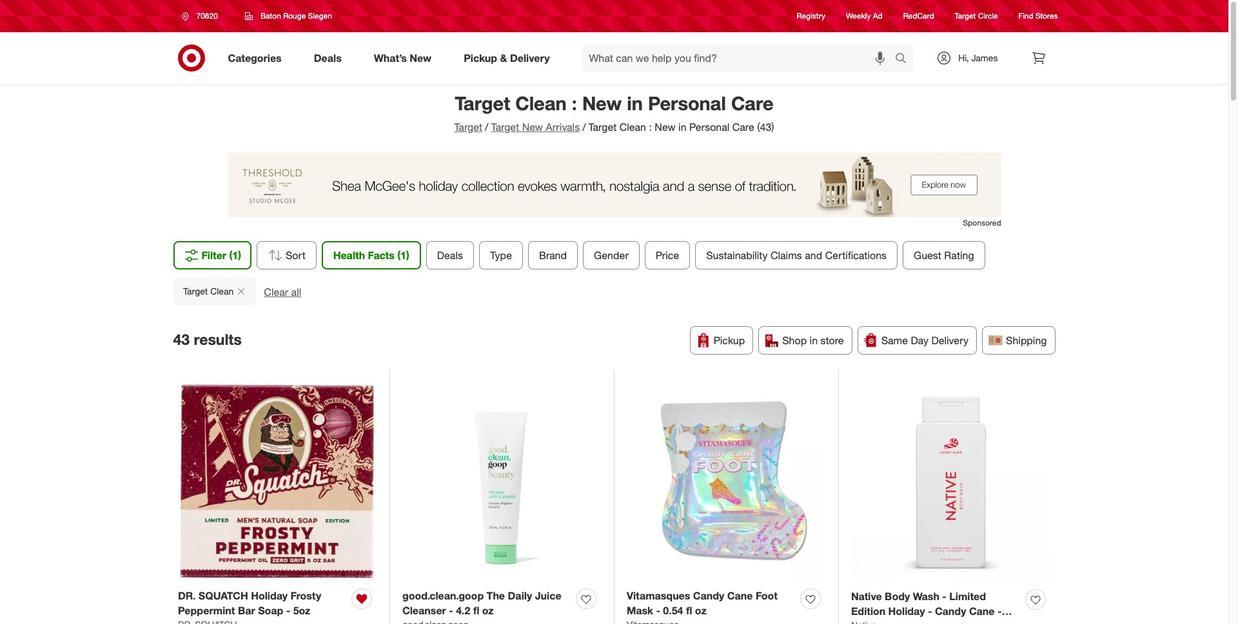 Task type: locate. For each thing, give the bounding box(es) containing it.
holiday
[[251, 590, 288, 603], [889, 605, 926, 618]]

oz right the 18
[[944, 620, 955, 625]]

clean
[[516, 92, 567, 115], [620, 121, 647, 134], [210, 286, 234, 297]]

1 horizontal spatial delivery
[[932, 334, 969, 347]]

guest
[[914, 249, 942, 262]]

(1) inside button
[[229, 249, 241, 262]]

1 horizontal spatial in
[[679, 121, 687, 134]]

cane down "limited"
[[970, 605, 995, 618]]

0 vertical spatial personal
[[648, 92, 727, 115]]

dr. squatch holiday frosty peppermint bar soap - 5oz link
[[178, 589, 347, 619]]

/ right arrivals
[[583, 121, 586, 134]]

claims
[[771, 249, 803, 262]]

1 horizontal spatial candy
[[936, 605, 967, 618]]

(1) right facts on the top left of the page
[[398, 249, 410, 262]]

vitamasques candy cane foot mask - 0.54 fl oz image
[[627, 383, 826, 582], [627, 383, 826, 582]]

/
[[485, 121, 489, 134], [583, 121, 586, 134]]

fl inside good.clean.goop the daily juice cleanser - 4.2 fl oz
[[474, 605, 480, 617]]

0 vertical spatial in
[[627, 92, 643, 115]]

1 vertical spatial holiday
[[889, 605, 926, 618]]

delivery
[[510, 51, 550, 64], [932, 334, 969, 347]]

1 horizontal spatial fl
[[687, 605, 693, 617]]

/ right "target" link
[[485, 121, 489, 134]]

free
[[889, 620, 911, 625]]

pickup
[[464, 51, 498, 64], [714, 334, 745, 347]]

holiday up 'free'
[[889, 605, 926, 618]]

2 vertical spatial in
[[810, 334, 818, 347]]

wash
[[914, 590, 940, 603]]

0 horizontal spatial deals
[[314, 51, 342, 64]]

(43)
[[758, 121, 775, 134]]

0 horizontal spatial (1)
[[229, 249, 241, 262]]

2 horizontal spatial oz
[[944, 620, 955, 625]]

cane left foot
[[728, 590, 753, 603]]

dr. squatch holiday frosty peppermint bar soap - 5oz
[[178, 590, 322, 617]]

what's new link
[[363, 44, 448, 72]]

1 horizontal spatial (1)
[[398, 249, 410, 262]]

0 horizontal spatial pickup
[[464, 51, 498, 64]]

oz right 0.54
[[696, 605, 707, 617]]

deals left type "button"
[[437, 249, 463, 262]]

0 vertical spatial clean
[[516, 92, 567, 115]]

clean down filter (1)
[[210, 286, 234, 297]]

0 vertical spatial cane
[[728, 590, 753, 603]]

weekly ad link
[[847, 11, 883, 22]]

holiday inside native body wash - limited edition holiday - candy cane - sulfate free - 18 fl oz
[[889, 605, 926, 618]]

target
[[955, 11, 977, 21], [455, 92, 511, 115], [455, 121, 483, 134], [491, 121, 520, 134], [589, 121, 617, 134], [183, 286, 208, 297]]

1 (1) from the left
[[229, 249, 241, 262]]

1 vertical spatial cane
[[970, 605, 995, 618]]

1 / from the left
[[485, 121, 489, 134]]

deals down siegen
[[314, 51, 342, 64]]

pickup for pickup
[[714, 334, 745, 347]]

2 (1) from the left
[[398, 249, 410, 262]]

redcard
[[904, 11, 935, 21]]

bar
[[238, 605, 255, 617]]

all
[[291, 286, 301, 299]]

What can we help you find? suggestions appear below search field
[[582, 44, 899, 72]]

clean up the advertisement region
[[620, 121, 647, 134]]

2 / from the left
[[583, 121, 586, 134]]

0 horizontal spatial clean
[[210, 286, 234, 297]]

2 horizontal spatial in
[[810, 334, 818, 347]]

redcard link
[[904, 11, 935, 22]]

0 vertical spatial pickup
[[464, 51, 498, 64]]

0 horizontal spatial delivery
[[510, 51, 550, 64]]

what's new
[[374, 51, 432, 64]]

candy down "limited"
[[936, 605, 967, 618]]

ad
[[874, 11, 883, 21]]

oz down the the
[[483, 605, 494, 617]]

personal
[[648, 92, 727, 115], [690, 121, 730, 134]]

health facts (1)
[[333, 249, 410, 262]]

baton
[[261, 11, 281, 21]]

70820
[[196, 11, 218, 21]]

rouge
[[283, 11, 306, 21]]

edition
[[852, 605, 886, 618]]

dr. squatch holiday frosty peppermint bar soap - 5oz image
[[178, 383, 377, 582], [178, 383, 377, 582]]

1 horizontal spatial deals
[[437, 249, 463, 262]]

-
[[943, 590, 947, 603], [286, 605, 291, 617], [449, 605, 454, 617], [657, 605, 661, 617], [929, 605, 933, 618], [998, 605, 1002, 618], [913, 620, 918, 625]]

rating
[[945, 249, 975, 262]]

:
[[572, 92, 577, 115], [649, 121, 652, 134]]

0 horizontal spatial candy
[[694, 590, 725, 603]]

holiday inside dr. squatch holiday frosty peppermint bar soap - 5oz
[[251, 590, 288, 603]]

deals for deals link
[[314, 51, 342, 64]]

registry link
[[797, 11, 826, 22]]

0 horizontal spatial cane
[[728, 590, 753, 603]]

what's
[[374, 51, 407, 64]]

sulfate
[[852, 620, 886, 625]]

(1) right 'filter'
[[229, 249, 241, 262]]

filter (1) button
[[173, 241, 252, 270]]

delivery right day
[[932, 334, 969, 347]]

clean inside button
[[210, 286, 234, 297]]

weekly ad
[[847, 11, 883, 21]]

facts
[[368, 249, 395, 262]]

1 horizontal spatial pickup
[[714, 334, 745, 347]]

daily
[[508, 590, 533, 603]]

oz for the
[[483, 605, 494, 617]]

frosty
[[291, 590, 322, 603]]

0 horizontal spatial fl
[[474, 605, 480, 617]]

care up (43)
[[732, 92, 774, 115]]

pickup for pickup & delivery
[[464, 51, 498, 64]]

0 horizontal spatial oz
[[483, 605, 494, 617]]

clean up target new arrivals link
[[516, 92, 567, 115]]

sort
[[286, 249, 306, 262]]

search button
[[890, 44, 921, 75]]

1 horizontal spatial /
[[583, 121, 586, 134]]

1 vertical spatial clean
[[620, 121, 647, 134]]

juice
[[535, 590, 562, 603]]

1 horizontal spatial cane
[[970, 605, 995, 618]]

target circle link
[[955, 11, 999, 22]]

delivery inside pickup & delivery link
[[510, 51, 550, 64]]

registry
[[797, 11, 826, 21]]

1 horizontal spatial oz
[[696, 605, 707, 617]]

price
[[656, 249, 680, 262]]

0 vertical spatial deals
[[314, 51, 342, 64]]

delivery right &
[[510, 51, 550, 64]]

fl right 4.2
[[474, 605, 480, 617]]

2 vertical spatial clean
[[210, 286, 234, 297]]

oz inside good.clean.goop the daily juice cleanser - 4.2 fl oz
[[483, 605, 494, 617]]

0 vertical spatial :
[[572, 92, 577, 115]]

sponsored
[[964, 218, 1002, 228]]

1 horizontal spatial holiday
[[889, 605, 926, 618]]

1 vertical spatial pickup
[[714, 334, 745, 347]]

shipping button
[[983, 327, 1056, 355]]

1 vertical spatial deals
[[437, 249, 463, 262]]

siegen
[[308, 11, 332, 21]]

new
[[410, 51, 432, 64], [583, 92, 622, 115], [522, 121, 543, 134], [655, 121, 676, 134]]

type button
[[479, 241, 523, 270]]

same day delivery button
[[858, 327, 978, 355]]

fl right the 18
[[935, 620, 941, 625]]

cane
[[728, 590, 753, 603], [970, 605, 995, 618]]

fl inside 'vitamasques candy cane foot mask - 0.54 fl oz'
[[687, 605, 693, 617]]

18
[[920, 620, 932, 625]]

pickup inside button
[[714, 334, 745, 347]]

health
[[333, 249, 365, 262]]

deals link
[[303, 44, 358, 72]]

clear
[[264, 286, 288, 299]]

1 vertical spatial :
[[649, 121, 652, 134]]

deals inside button
[[437, 249, 463, 262]]

candy right vitamasques
[[694, 590, 725, 603]]

clean for target clean : new in personal care target / target new arrivals / target clean : new in personal care (43)
[[516, 92, 567, 115]]

candy inside native body wash - limited edition holiday - candy cane - sulfate free - 18 fl oz
[[936, 605, 967, 618]]

fl right 0.54
[[687, 605, 693, 617]]

1 horizontal spatial clean
[[516, 92, 567, 115]]

native body wash - limited edition holiday - candy cane - sulfate free - 18 fl oz link
[[852, 590, 1021, 625]]

0 horizontal spatial holiday
[[251, 590, 288, 603]]

0 vertical spatial candy
[[694, 590, 725, 603]]

1 vertical spatial care
[[733, 121, 755, 134]]

0 horizontal spatial /
[[485, 121, 489, 134]]

care left (43)
[[733, 121, 755, 134]]

1 vertical spatial delivery
[[932, 334, 969, 347]]

and
[[805, 249, 823, 262]]

native body wash - limited edition holiday - candy cane - sulfate free - 18 fl oz image
[[852, 383, 1051, 582], [852, 383, 1051, 582]]

2 horizontal spatial fl
[[935, 620, 941, 625]]

0 vertical spatial delivery
[[510, 51, 550, 64]]

0 vertical spatial care
[[732, 92, 774, 115]]

oz
[[483, 605, 494, 617], [696, 605, 707, 617], [944, 620, 955, 625]]

good.clean.goop the daily juice cleanser - 4.2 fl oz image
[[403, 383, 601, 582], [403, 383, 601, 582]]

holiday up soap
[[251, 590, 288, 603]]

same day delivery
[[882, 334, 969, 347]]

1 vertical spatial candy
[[936, 605, 967, 618]]

delivery inside same day delivery button
[[932, 334, 969, 347]]

(1)
[[229, 249, 241, 262], [398, 249, 410, 262]]

oz inside 'vitamasques candy cane foot mask - 0.54 fl oz'
[[696, 605, 707, 617]]

0 vertical spatial holiday
[[251, 590, 288, 603]]



Task type: describe. For each thing, give the bounding box(es) containing it.
shipping
[[1007, 334, 1048, 347]]

james
[[972, 52, 999, 63]]

cleanser
[[403, 605, 446, 617]]

- inside good.clean.goop the daily juice cleanser - 4.2 fl oz
[[449, 605, 454, 617]]

shop
[[783, 334, 807, 347]]

delivery for same day delivery
[[932, 334, 969, 347]]

oz for candy
[[696, 605, 707, 617]]

filter (1)
[[202, 249, 241, 262]]

brand
[[539, 249, 567, 262]]

gender button
[[583, 241, 640, 270]]

sustainability claims and certifications
[[707, 249, 887, 262]]

body
[[885, 590, 911, 603]]

pickup & delivery link
[[453, 44, 566, 72]]

pickup & delivery
[[464, 51, 550, 64]]

circle
[[979, 11, 999, 21]]

weekly
[[847, 11, 871, 21]]

2 horizontal spatial clean
[[620, 121, 647, 134]]

certifications
[[826, 249, 887, 262]]

cane inside native body wash - limited edition holiday - candy cane - sulfate free - 18 fl oz
[[970, 605, 995, 618]]

0 horizontal spatial :
[[572, 92, 577, 115]]

4.2
[[456, 605, 471, 617]]

hi, james
[[959, 52, 999, 63]]

foot
[[756, 590, 778, 603]]

43
[[173, 330, 190, 348]]

baton rouge siegen
[[261, 11, 332, 21]]

shop in store
[[783, 334, 844, 347]]

5oz
[[293, 605, 311, 617]]

find stores
[[1019, 11, 1059, 21]]

candy inside 'vitamasques candy cane foot mask - 0.54 fl oz'
[[694, 590, 725, 603]]

1 vertical spatial in
[[679, 121, 687, 134]]

soap
[[258, 605, 283, 617]]

find stores link
[[1019, 11, 1059, 22]]

good.clean.goop
[[403, 590, 484, 603]]

0 horizontal spatial in
[[627, 92, 643, 115]]

find
[[1019, 11, 1034, 21]]

clear all button
[[264, 285, 301, 300]]

sustainability
[[707, 249, 768, 262]]

fl inside native body wash - limited edition holiday - candy cane - sulfate free - 18 fl oz
[[935, 620, 941, 625]]

search
[[890, 53, 921, 66]]

the
[[487, 590, 505, 603]]

43 results
[[173, 330, 242, 348]]

results
[[194, 330, 242, 348]]

- inside dr. squatch holiday frosty peppermint bar soap - 5oz
[[286, 605, 291, 617]]

guest rating
[[914, 249, 975, 262]]

limited
[[950, 590, 987, 603]]

clear all
[[264, 286, 301, 299]]

native
[[852, 590, 883, 603]]

vitamasques candy cane foot mask - 0.54 fl oz link
[[627, 589, 796, 619]]

good.clean.goop the daily juice cleanser - 4.2 fl oz
[[403, 590, 562, 617]]

mask
[[627, 605, 654, 617]]

hi,
[[959, 52, 970, 63]]

baton rouge siegen button
[[237, 5, 341, 28]]

guest rating button
[[903, 241, 986, 270]]

deals button
[[426, 241, 474, 270]]

target clean : new in personal care target / target new arrivals / target clean : new in personal care (43)
[[455, 92, 775, 134]]

1 horizontal spatial :
[[649, 121, 652, 134]]

- inside 'vitamasques candy cane foot mask - 0.54 fl oz'
[[657, 605, 661, 617]]

deals for deals button
[[437, 249, 463, 262]]

target link
[[455, 121, 483, 134]]

in inside button
[[810, 334, 818, 347]]

target clean button
[[173, 277, 256, 306]]

day
[[911, 334, 929, 347]]

arrivals
[[546, 121, 580, 134]]

delivery for pickup & delivery
[[510, 51, 550, 64]]

gender
[[594, 249, 629, 262]]

0.54
[[664, 605, 684, 617]]

70820 button
[[173, 5, 232, 28]]

fl for 0.54
[[687, 605, 693, 617]]

advertisement region
[[227, 153, 1002, 217]]

categories
[[228, 51, 282, 64]]

cane inside 'vitamasques candy cane foot mask - 0.54 fl oz'
[[728, 590, 753, 603]]

target circle
[[955, 11, 999, 21]]

shop in store button
[[759, 327, 853, 355]]

store
[[821, 334, 844, 347]]

fl for 4.2
[[474, 605, 480, 617]]

categories link
[[217, 44, 298, 72]]

sustainability claims and certifications button
[[696, 241, 898, 270]]

same
[[882, 334, 909, 347]]

target inside button
[[183, 286, 208, 297]]

good.clean.goop the daily juice cleanser - 4.2 fl oz link
[[403, 589, 571, 619]]

1 vertical spatial personal
[[690, 121, 730, 134]]

filter
[[202, 249, 227, 262]]

vitamasques candy cane foot mask - 0.54 fl oz
[[627, 590, 778, 617]]

squatch
[[199, 590, 248, 603]]

pickup button
[[690, 327, 754, 355]]

clean for target clean
[[210, 286, 234, 297]]

type
[[490, 249, 512, 262]]

oz inside native body wash - limited edition holiday - candy cane - sulfate free - 18 fl oz
[[944, 620, 955, 625]]

brand button
[[528, 241, 578, 270]]

target new arrivals link
[[491, 121, 580, 134]]

native body wash - limited edition holiday - candy cane - sulfate free - 18 fl oz
[[852, 590, 1002, 625]]



Task type: vqa. For each thing, say whether or not it's contained in the screenshot.
Board
no



